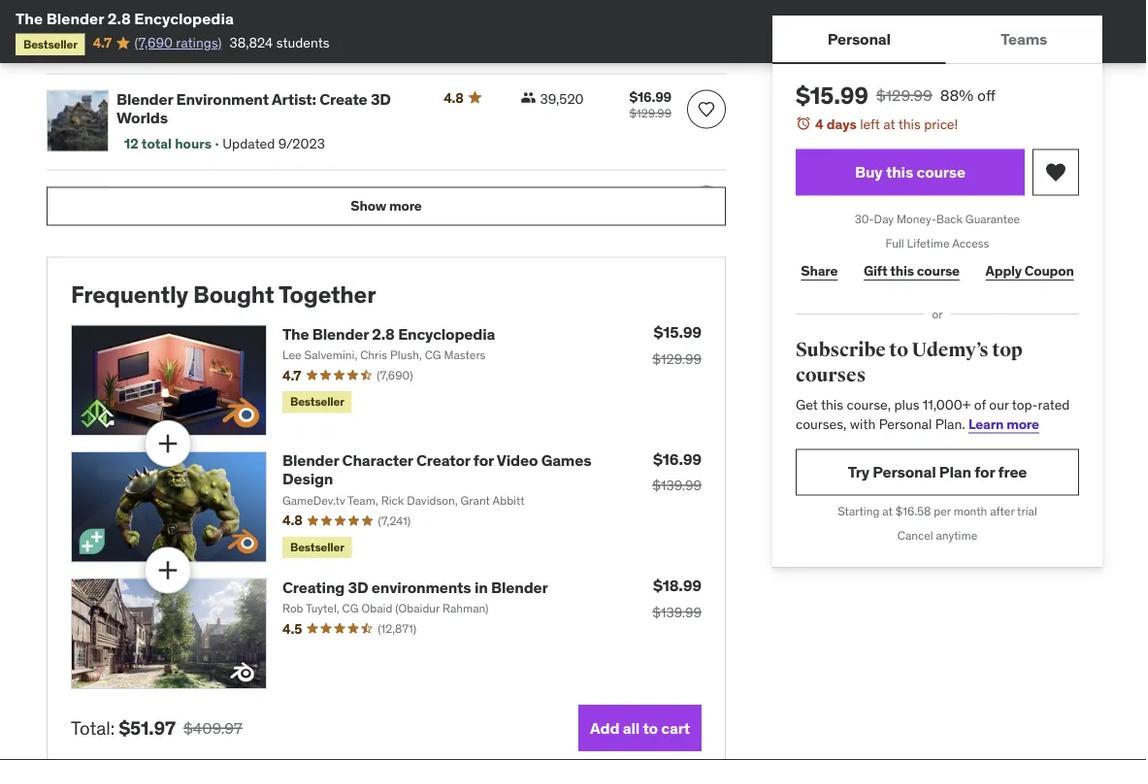 Task type: describe. For each thing, give the bounding box(es) containing it.
plush,
[[390, 348, 422, 363]]

buy this course button
[[796, 149, 1025, 196]]

starting at $16.58 per month after trial cancel anytime
[[838, 504, 1038, 543]]

the blender 2.8 encyclopedia link
[[283, 324, 495, 344]]

bestseller down salvemini,
[[290, 395, 344, 410]]

top
[[993, 338, 1023, 362]]

total: $51.97 $409.97
[[71, 717, 243, 740]]

the for the blender 2.8 encyclopedia
[[16, 8, 43, 28]]

$16.58
[[896, 504, 931, 519]]

course for gift this course
[[917, 262, 960, 279]]

hours for 37 total hours
[[246, 24, 283, 42]]

in
[[475, 578, 488, 597]]

this left price!
[[899, 115, 921, 133]]

updated 9/2023
[[223, 136, 325, 153]]

get this course, plus 11,000+ of our top-rated courses, with personal plan.
[[796, 396, 1070, 432]]

teams
[[1001, 29, 1048, 48]]

2.8 for the blender 2.8 encyclopedia
[[108, 8, 131, 28]]

(7,241)
[[378, 514, 411, 529]]

wishlist image
[[697, 100, 717, 119]]

$409.97
[[183, 718, 243, 738]]

character for blender character creator for video games design
[[176, 185, 247, 205]]

0 vertical spatial at
[[884, 115, 896, 133]]

$51.97
[[119, 717, 176, 740]]

davidson,
[[407, 493, 458, 509]]

udemy's
[[912, 338, 989, 362]]

$16.99 for $16.99 $139.99
[[653, 449, 702, 469]]

team,
[[348, 493, 378, 509]]

(7,690 ratings)
[[134, 34, 222, 51]]

obaid
[[362, 602, 393, 617]]

frequently
[[71, 281, 188, 310]]

rick
[[381, 493, 404, 509]]

frequently bought together
[[71, 281, 376, 310]]

updated for updated
[[294, 24, 347, 42]]

masters
[[444, 348, 486, 363]]

$129.99 for $15.99 $129.99 88% off
[[877, 85, 933, 105]]

4.5
[[283, 620, 302, 638]]

encyclopedia for the blender 2.8 encyclopedia
[[134, 8, 234, 28]]

$129.99 for $16.99 $129.99
[[630, 106, 672, 121]]

creator for blender character creator for video games design gamedev.tv team, rick davidson, grant abbitt
[[416, 451, 470, 471]]

personal inside button
[[828, 29, 891, 48]]

this for buy
[[886, 162, 914, 182]]

subscribe to udemy's top courses
[[796, 338, 1023, 387]]

games for blender character creator for video games design gamedev.tv team, rick davidson, grant abbitt
[[541, 451, 592, 471]]

apply coupon
[[986, 262, 1074, 279]]

plan
[[940, 462, 972, 482]]

free
[[999, 462, 1028, 482]]

plus
[[895, 396, 920, 413]]

for for blender character creator for video games design gamedev.tv team, rick davidson, grant abbitt
[[474, 451, 494, 471]]

left
[[860, 115, 880, 133]]

salvemini,
[[304, 348, 358, 363]]

for for try personal plan for free
[[975, 462, 995, 482]]

video for blender character creator for video games design gamedev.tv team, rick davidson, grant abbitt
[[497, 451, 538, 471]]

get
[[796, 396, 818, 413]]

the for the blender 2.8 encyclopedia lee salvemini, chris plush, cg masters
[[283, 324, 309, 344]]

1 vertical spatial blender character creator for video games design link
[[283, 451, 592, 489]]

12
[[124, 136, 139, 153]]

buy this course
[[855, 162, 966, 182]]

encyclopedia for the blender 2.8 encyclopedia lee salvemini, chris plush, cg masters
[[398, 324, 495, 344]]

creating 3d environments in blender link
[[283, 578, 548, 597]]

30-day money-back guarantee full lifetime access
[[855, 212, 1021, 251]]

show
[[351, 198, 386, 215]]

blender character creator for video games design gamedev.tv team, rick davidson, grant abbitt
[[283, 451, 592, 509]]

learn
[[969, 415, 1004, 432]]

49,994
[[541, 187, 584, 204]]

30-
[[855, 212, 874, 227]]

total for 37
[[213, 24, 243, 42]]

blender inside the blender 2.8 encyclopedia lee salvemini, chris plush, cg masters
[[312, 324, 369, 344]]

3d inside blender environment artist: create 3d worlds
[[371, 89, 391, 109]]

blender environment artist: create 3d worlds link
[[117, 89, 421, 128]]

bestseller left 37
[[124, 25, 178, 40]]

coupon
[[1025, 262, 1074, 279]]

off
[[978, 85, 996, 105]]

1 vertical spatial 4.8
[[444, 185, 464, 203]]

creating
[[283, 578, 345, 597]]

(7,690
[[134, 34, 173, 51]]

$16.99 for $16.99 $129.99
[[630, 88, 672, 106]]

lee
[[283, 348, 302, 363]]

add
[[590, 718, 620, 738]]

design for blender character creator for video games design gamedev.tv team, rick davidson, grant abbitt
[[283, 469, 333, 489]]

day
[[874, 212, 894, 227]]

learn more link
[[969, 415, 1040, 432]]

creator for blender character creator for video games design
[[250, 185, 304, 205]]

4.7 for (7,690)
[[283, 367, 301, 384]]

access
[[953, 236, 990, 251]]

11,000+
[[923, 396, 971, 413]]

blender inside blender character creator for video games design
[[117, 185, 173, 205]]

try personal plan for free link
[[796, 449, 1080, 496]]

create
[[320, 89, 368, 109]]

course,
[[847, 396, 891, 413]]

2 vertical spatial personal
[[873, 462, 936, 482]]

cg inside the blender 2.8 encyclopedia lee salvemini, chris plush, cg masters
[[425, 348, 441, 363]]

environment
[[176, 89, 269, 109]]

$15.99 for $15.99 $129.99 88% off
[[796, 81, 869, 110]]

cg inside creating 3d environments in blender rob tuytel, cg obaid (obaidur rahman)
[[342, 602, 359, 617]]

37 total hours
[[194, 24, 283, 42]]

xsmall image for 49,994
[[521, 186, 537, 202]]

teams button
[[946, 16, 1103, 62]]

37
[[194, 24, 210, 42]]

blender environment artist: create 3d worlds
[[117, 89, 391, 128]]

3d inside creating 3d environments in blender rob tuytel, cg obaid (obaidur rahman)
[[348, 578, 368, 597]]

our
[[990, 396, 1009, 413]]

$15.99 $129.99
[[653, 323, 702, 368]]

rahman)
[[443, 602, 489, 617]]

courses,
[[796, 415, 847, 432]]

total:
[[71, 717, 115, 740]]

cart
[[662, 718, 690, 738]]

share button
[[796, 252, 843, 290]]

updated for updated 9/2023
[[223, 136, 275, 153]]

full
[[886, 236, 905, 251]]

blender inside creating 3d environments in blender rob tuytel, cg obaid (obaidur rahman)
[[491, 578, 548, 597]]

0 vertical spatial blender character creator for video games design link
[[117, 185, 421, 224]]



Task type: vqa. For each thing, say whether or not it's contained in the screenshot.
bottom 2.8
yes



Task type: locate. For each thing, give the bounding box(es) containing it.
0 vertical spatial 2.8
[[108, 8, 131, 28]]

with
[[850, 415, 876, 432]]

0 horizontal spatial hours
[[175, 136, 212, 153]]

design up gamedev.tv
[[283, 469, 333, 489]]

bestseller up creating
[[290, 540, 344, 555]]

1 horizontal spatial to
[[890, 338, 909, 362]]

character up the team,
[[342, 451, 413, 471]]

1 vertical spatial the
[[283, 324, 309, 344]]

cg left obaid
[[342, 602, 359, 617]]

1 horizontal spatial video
[[497, 451, 538, 471]]

1 vertical spatial xsmall image
[[521, 186, 537, 202]]

hours right 37
[[246, 24, 283, 42]]

2 xsmall image from the top
[[521, 186, 537, 202]]

0 vertical spatial 4.7
[[93, 34, 112, 51]]

creating 3d environments in blender rob tuytel, cg obaid (obaidur rahman)
[[283, 578, 548, 617]]

0 vertical spatial hours
[[246, 24, 283, 42]]

1 vertical spatial 4.7
[[283, 367, 301, 384]]

all
[[623, 718, 640, 738]]

bestseller down "the blender 2.8 encyclopedia"
[[23, 36, 77, 51]]

apply coupon button
[[981, 252, 1080, 290]]

games inside the blender character creator for video games design gamedev.tv team, rick davidson, grant abbitt
[[541, 451, 592, 471]]

games
[[117, 204, 167, 224], [541, 451, 592, 471]]

1 vertical spatial more
[[1007, 415, 1040, 432]]

total right 37
[[213, 24, 243, 42]]

38,824
[[230, 34, 273, 51]]

this inside "get this course, plus 11,000+ of our top-rated courses, with personal plan."
[[821, 396, 844, 413]]

0 vertical spatial $16.99
[[630, 88, 672, 106]]

course inside button
[[917, 162, 966, 182]]

starting
[[838, 504, 880, 519]]

blender inside blender environment artist: create 3d worlds
[[117, 89, 173, 109]]

0 horizontal spatial more
[[389, 198, 422, 215]]

anytime
[[936, 528, 978, 543]]

creator
[[250, 185, 304, 205], [416, 451, 470, 471]]

xsmall image
[[521, 90, 537, 106], [521, 186, 537, 202]]

(obaidur
[[395, 602, 440, 617]]

the blender 2.8 encyclopedia lee salvemini, chris plush, cg masters
[[283, 324, 495, 363]]

$139.99 for $18.99
[[653, 604, 702, 621]]

price!
[[924, 115, 959, 133]]

4.7 for (7,690 ratings)
[[93, 34, 112, 51]]

subscribe
[[796, 338, 886, 362]]

creator up davidson,
[[416, 451, 470, 471]]

1 vertical spatial hours
[[175, 136, 212, 153]]

more down top-
[[1007, 415, 1040, 432]]

1 vertical spatial total
[[142, 136, 172, 153]]

gift
[[864, 262, 888, 279]]

$16.99 for $16.99
[[630, 184, 672, 202]]

alarm image
[[796, 116, 812, 131]]

1 vertical spatial creator
[[416, 451, 470, 471]]

at
[[884, 115, 896, 133], [883, 504, 893, 519]]

course down lifetime on the right
[[917, 262, 960, 279]]

video inside the blender character creator for video games design gamedev.tv team, rick davidson, grant abbitt
[[497, 451, 538, 471]]

personal down plus
[[879, 415, 932, 432]]

0 horizontal spatial games
[[117, 204, 167, 224]]

1 vertical spatial $16.99
[[630, 184, 672, 202]]

1 vertical spatial at
[[883, 504, 893, 519]]

12871 reviews element
[[378, 621, 417, 638]]

0 horizontal spatial design
[[170, 204, 221, 224]]

0 horizontal spatial 2.8
[[108, 8, 131, 28]]

top-
[[1012, 396, 1038, 413]]

0 vertical spatial encyclopedia
[[134, 8, 234, 28]]

38,824 students
[[230, 34, 330, 51]]

2 course from the top
[[917, 262, 960, 279]]

0 vertical spatial updated
[[294, 24, 347, 42]]

the blender 2.8 encyclopedia
[[16, 8, 234, 28]]

1 vertical spatial cg
[[342, 602, 359, 617]]

games inside blender character creator for video games design
[[117, 204, 167, 224]]

course up "back"
[[917, 162, 966, 182]]

1 vertical spatial $15.99
[[654, 323, 702, 343]]

0 vertical spatial games
[[117, 204, 167, 224]]

cg
[[425, 348, 441, 363], [342, 602, 359, 617]]

1 vertical spatial personal
[[879, 415, 932, 432]]

to inside button
[[643, 718, 658, 738]]

3d up obaid
[[348, 578, 368, 597]]

0 horizontal spatial updated
[[223, 136, 275, 153]]

character down 12 total hours
[[176, 185, 247, 205]]

to right all at the bottom
[[643, 718, 658, 738]]

blender character creator for video games design link down "updated 9/2023"
[[117, 185, 421, 224]]

gift this course link
[[859, 252, 965, 290]]

0 horizontal spatial character
[[176, 185, 247, 205]]

1 horizontal spatial for
[[474, 451, 494, 471]]

1 vertical spatial encyclopedia
[[398, 324, 495, 344]]

try
[[848, 462, 870, 482]]

environments
[[372, 578, 471, 597]]

character for blender character creator for video games design gamedev.tv team, rick davidson, grant abbitt
[[342, 451, 413, 471]]

1 vertical spatial 2.8
[[372, 324, 395, 344]]

guarantee
[[966, 212, 1021, 227]]

0 vertical spatial 3d
[[371, 89, 391, 109]]

0 horizontal spatial $15.99
[[654, 323, 702, 343]]

creator inside the blender character creator for video games design gamedev.tv team, rick davidson, grant abbitt
[[416, 451, 470, 471]]

personal
[[828, 29, 891, 48], [879, 415, 932, 432], [873, 462, 936, 482]]

more right show
[[389, 198, 422, 215]]

1 vertical spatial character
[[342, 451, 413, 471]]

$15.99 inside $15.99 $129.99
[[654, 323, 702, 343]]

encyclopedia up (7,690 ratings)
[[134, 8, 234, 28]]

apply
[[986, 262, 1022, 279]]

0 vertical spatial course
[[917, 162, 966, 182]]

xsmall image left 39,520
[[521, 90, 537, 106]]

rob
[[283, 602, 303, 617]]

2 vertical spatial 4.8
[[283, 512, 303, 530]]

course for buy this course
[[917, 162, 966, 182]]

1 horizontal spatial character
[[342, 451, 413, 471]]

more for show more
[[389, 198, 422, 215]]

cg right plush,
[[425, 348, 441, 363]]

0 vertical spatial video
[[331, 185, 372, 205]]

1 horizontal spatial games
[[541, 451, 592, 471]]

2 vertical spatial $16.99
[[653, 449, 702, 469]]

wishlist image
[[1045, 161, 1068, 184]]

2.8
[[108, 8, 131, 28], [372, 324, 395, 344]]

2 $139.99 from the top
[[653, 604, 702, 621]]

this right gift
[[891, 262, 915, 279]]

to left udemy's
[[890, 338, 909, 362]]

1 vertical spatial to
[[643, 718, 658, 738]]

more for learn more
[[1007, 415, 1040, 432]]

1 horizontal spatial $15.99
[[796, 81, 869, 110]]

more inside button
[[389, 198, 422, 215]]

$129.99
[[877, 85, 933, 105], [630, 106, 672, 121], [653, 350, 702, 368]]

88%
[[941, 85, 974, 105]]

character inside the blender character creator for video games design gamedev.tv team, rick davidson, grant abbitt
[[342, 451, 413, 471]]

back
[[937, 212, 963, 227]]

updated right 38,824
[[294, 24, 347, 42]]

character inside blender character creator for video games design
[[176, 185, 247, 205]]

creator inside blender character creator for video games design
[[250, 185, 304, 205]]

for for blender character creator for video games design
[[308, 185, 328, 205]]

buy
[[855, 162, 883, 182]]

0 vertical spatial personal
[[828, 29, 891, 48]]

$129.99 inside $16.99 $129.99
[[630, 106, 672, 121]]

4.7 down lee on the left
[[283, 367, 301, 384]]

0 vertical spatial more
[[389, 198, 422, 215]]

plan.
[[936, 415, 966, 432]]

to inside subscribe to udemy's top courses
[[890, 338, 909, 362]]

rated
[[1038, 396, 1070, 413]]

$15.99 $129.99 88% off
[[796, 81, 996, 110]]

0 vertical spatial xsmall image
[[521, 90, 537, 106]]

$16.99
[[630, 88, 672, 106], [630, 184, 672, 202], [653, 449, 702, 469]]

encyclopedia up masters
[[398, 324, 495, 344]]

0 vertical spatial total
[[213, 24, 243, 42]]

(7,690)
[[377, 368, 413, 383]]

4 days left at this price!
[[816, 115, 959, 133]]

1 horizontal spatial total
[[213, 24, 243, 42]]

creator down "updated 9/2023"
[[250, 185, 304, 205]]

0 vertical spatial $15.99
[[796, 81, 869, 110]]

2.8 left 37
[[108, 8, 131, 28]]

$15.99 for $15.99 $129.99
[[654, 323, 702, 343]]

1 vertical spatial video
[[497, 451, 538, 471]]

2.8 up chris
[[372, 324, 395, 344]]

0 horizontal spatial cg
[[342, 602, 359, 617]]

1 vertical spatial $139.99
[[653, 604, 702, 621]]

1 horizontal spatial hours
[[246, 24, 283, 42]]

$16.99 inside '$16.99 $139.99'
[[653, 449, 702, 469]]

1 horizontal spatial the
[[283, 324, 309, 344]]

blender
[[46, 8, 104, 28], [117, 89, 173, 109], [117, 185, 173, 205], [312, 324, 369, 344], [283, 451, 339, 471], [491, 578, 548, 597]]

to
[[890, 338, 909, 362], [643, 718, 658, 738]]

0 vertical spatial design
[[170, 204, 221, 224]]

lifetime
[[907, 236, 950, 251]]

0 vertical spatial 4.8
[[444, 89, 464, 107]]

personal button
[[773, 16, 946, 62]]

1 horizontal spatial 3d
[[371, 89, 391, 109]]

the inside the blender 2.8 encyclopedia lee salvemini, chris plush, cg masters
[[283, 324, 309, 344]]

for inside blender character creator for video games design
[[308, 185, 328, 205]]

1 horizontal spatial encyclopedia
[[398, 324, 495, 344]]

grant
[[461, 493, 490, 509]]

add all to cart
[[590, 718, 690, 738]]

0 horizontal spatial to
[[643, 718, 658, 738]]

0 horizontal spatial video
[[331, 185, 372, 205]]

4.7 down "the blender 2.8 encyclopedia"
[[93, 34, 112, 51]]

games for blender character creator for video games design
[[117, 204, 167, 224]]

$16.99 $139.99
[[653, 449, 702, 495]]

xsmall image left 49,994
[[521, 186, 537, 202]]

1 $139.99 from the top
[[653, 477, 702, 495]]

1 horizontal spatial design
[[283, 469, 333, 489]]

$139.99 for $16.99
[[653, 477, 702, 495]]

this up 'courses,'
[[821, 396, 844, 413]]

of
[[975, 396, 986, 413]]

show more
[[351, 198, 422, 215]]

1 vertical spatial 3d
[[348, 578, 368, 597]]

video for blender character creator for video games design
[[331, 185, 372, 205]]

3d
[[371, 89, 391, 109], [348, 578, 368, 597]]

0 vertical spatial character
[[176, 185, 247, 205]]

total for 12
[[142, 136, 172, 153]]

0 vertical spatial $139.99
[[653, 477, 702, 495]]

for left show
[[308, 185, 328, 205]]

month
[[954, 504, 988, 519]]

1 horizontal spatial 4.7
[[283, 367, 301, 384]]

gamedev.tv
[[283, 493, 345, 509]]

$16.99 $129.99
[[630, 88, 672, 121]]

video inside blender character creator for video games design
[[331, 185, 372, 205]]

this inside button
[[886, 162, 914, 182]]

personal up $16.58
[[873, 462, 936, 482]]

hours
[[246, 24, 283, 42], [175, 136, 212, 153]]

1 horizontal spatial creator
[[416, 451, 470, 471]]

1 course from the top
[[917, 162, 966, 182]]

0 horizontal spatial for
[[308, 185, 328, 205]]

blender character creator for video games design
[[117, 185, 372, 224]]

1 horizontal spatial more
[[1007, 415, 1040, 432]]

12 total hours
[[124, 136, 212, 153]]

for left free
[[975, 462, 995, 482]]

7690 reviews element
[[377, 368, 413, 384]]

this right buy
[[886, 162, 914, 182]]

design inside the blender character creator for video games design gamedev.tv team, rick davidson, grant abbitt
[[283, 469, 333, 489]]

$129.99 inside $15.99 $129.99 88% off
[[877, 85, 933, 105]]

updated down blender environment artist: create 3d worlds
[[223, 136, 275, 153]]

(12,871)
[[378, 622, 417, 637]]

this
[[899, 115, 921, 133], [886, 162, 914, 182], [891, 262, 915, 279], [821, 396, 844, 413]]

1 horizontal spatial cg
[[425, 348, 441, 363]]

3d right create
[[371, 89, 391, 109]]

1 vertical spatial design
[[283, 469, 333, 489]]

at right left
[[884, 115, 896, 133]]

at inside starting at $16.58 per month after trial cancel anytime
[[883, 504, 893, 519]]

$129.99 for $15.99 $129.99
[[653, 350, 702, 368]]

blender character creator for video games design link up davidson,
[[283, 451, 592, 489]]

personal up $15.99 $129.99 88% off
[[828, 29, 891, 48]]

design for blender character creator for video games design
[[170, 204, 221, 224]]

course
[[917, 162, 966, 182], [917, 262, 960, 279]]

this for get
[[821, 396, 844, 413]]

tab list
[[773, 16, 1103, 64]]

2.8 for the blender 2.8 encyclopedia lee salvemini, chris plush, cg masters
[[372, 324, 395, 344]]

0 horizontal spatial the
[[16, 8, 43, 28]]

0 vertical spatial cg
[[425, 348, 441, 363]]

courses
[[796, 363, 866, 387]]

39,520
[[540, 91, 584, 108]]

2.8 inside the blender 2.8 encyclopedia lee salvemini, chris plush, cg masters
[[372, 324, 395, 344]]

encyclopedia inside the blender 2.8 encyclopedia lee salvemini, chris plush, cg masters
[[398, 324, 495, 344]]

chris
[[360, 348, 388, 363]]

encyclopedia
[[134, 8, 234, 28], [398, 324, 495, 344]]

total right 12
[[142, 136, 172, 153]]

0 horizontal spatial 4.7
[[93, 34, 112, 51]]

after
[[991, 504, 1015, 519]]

1 horizontal spatial updated
[[294, 24, 347, 42]]

more
[[389, 198, 422, 215], [1007, 415, 1040, 432]]

4.7
[[93, 34, 112, 51], [283, 367, 301, 384]]

7241 reviews element
[[378, 513, 411, 529]]

9/2023
[[278, 136, 325, 153]]

xsmall image for 39,520
[[521, 90, 537, 106]]

$18.99
[[653, 576, 702, 596]]

days
[[827, 115, 857, 133]]

personal inside "get this course, plus 11,000+ of our top-rated courses, with personal plan."
[[879, 415, 932, 432]]

0 horizontal spatial creator
[[250, 185, 304, 205]]

0 vertical spatial creator
[[250, 185, 304, 205]]

design inside blender character creator for video games design
[[170, 204, 221, 224]]

0 horizontal spatial 3d
[[348, 578, 368, 597]]

1 vertical spatial course
[[917, 262, 960, 279]]

video
[[331, 185, 372, 205], [497, 451, 538, 471]]

0 vertical spatial to
[[890, 338, 909, 362]]

per
[[934, 504, 951, 519]]

2 horizontal spatial for
[[975, 462, 995, 482]]

1 xsmall image from the top
[[521, 90, 537, 106]]

1 vertical spatial games
[[541, 451, 592, 471]]

tab list containing personal
[[773, 16, 1103, 64]]

tuytel,
[[306, 602, 339, 617]]

for up grant
[[474, 451, 494, 471]]

0 horizontal spatial encyclopedia
[[134, 8, 234, 28]]

1 horizontal spatial 2.8
[[372, 324, 395, 344]]

design down 12 total hours
[[170, 204, 221, 224]]

at left $16.58
[[883, 504, 893, 519]]

hours down environment
[[175, 136, 212, 153]]

learn more
[[969, 415, 1040, 432]]

1 vertical spatial updated
[[223, 136, 275, 153]]

0 vertical spatial the
[[16, 8, 43, 28]]

4.8
[[444, 89, 464, 107], [444, 185, 464, 203], [283, 512, 303, 530]]

0 horizontal spatial total
[[142, 136, 172, 153]]

blender inside the blender character creator for video games design gamedev.tv team, rick davidson, grant abbitt
[[283, 451, 339, 471]]

for inside the blender character creator for video games design gamedev.tv team, rick davidson, grant abbitt
[[474, 451, 494, 471]]

this for gift
[[891, 262, 915, 279]]

hours for 12 total hours
[[175, 136, 212, 153]]

gift this course
[[864, 262, 960, 279]]

ratings)
[[176, 34, 222, 51]]



